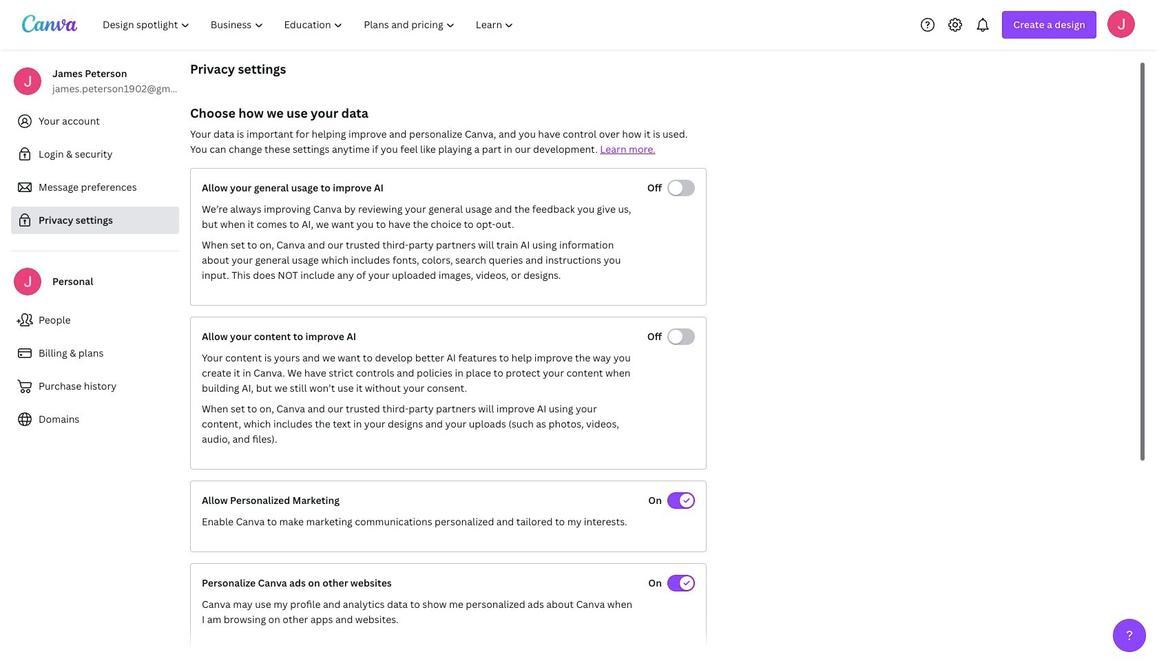 Task type: vqa. For each thing, say whether or not it's contained in the screenshot.
james peterson image at the right top of page
yes



Task type: locate. For each thing, give the bounding box(es) containing it.
james peterson image
[[1108, 10, 1136, 38]]

top level navigation element
[[94, 11, 526, 39]]



